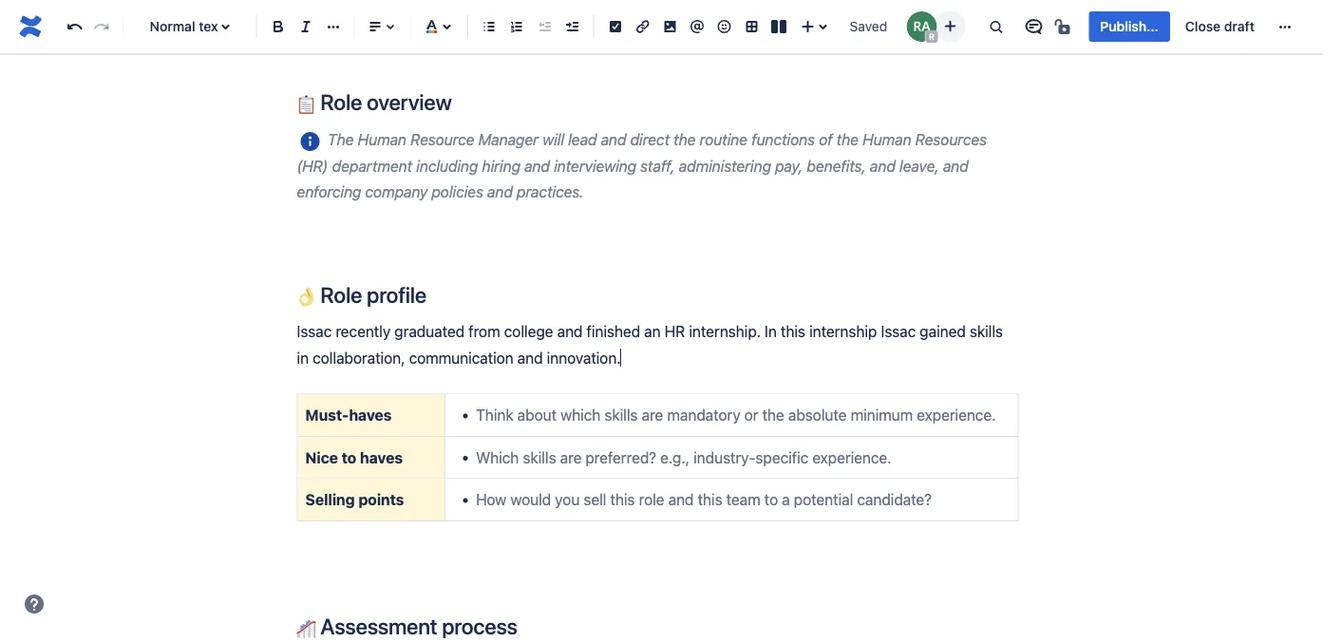Task type: describe. For each thing, give the bounding box(es) containing it.
more image
[[1274, 15, 1297, 38]]

bullet list ⌘⇧8 image
[[478, 15, 501, 38]]

outdent ⇧tab image
[[533, 15, 556, 38]]

italic ⌘i image
[[295, 15, 318, 38]]

1 issac from the left
[[297, 323, 332, 341]]

of
[[819, 131, 833, 149]]

1 the from the left
[[674, 131, 696, 149]]

including
[[416, 157, 478, 175]]

undo ⌘z image
[[63, 15, 86, 38]]

benefits,
[[807, 157, 866, 175]]

table image
[[740, 15, 763, 38]]

find and replace image
[[985, 15, 1008, 38]]

manager
[[479, 131, 539, 149]]

2 human from the left
[[863, 131, 912, 149]]

0 vertical spatial haves
[[349, 406, 392, 424]]

finished
[[587, 323, 641, 341]]

nice
[[305, 448, 338, 467]]

indent tab image
[[561, 15, 584, 38]]

2 the from the left
[[837, 131, 859, 149]]

selling points
[[305, 491, 404, 509]]

will
[[543, 131, 564, 149]]

in
[[297, 349, 309, 367]]

publish...
[[1101, 19, 1159, 34]]

add image, video, or file image
[[659, 15, 681, 38]]

emoji image
[[713, 15, 736, 38]]

numbered list ⌘⇧7 image
[[506, 15, 528, 38]]

and up "practices."
[[525, 157, 550, 175]]

recently
[[336, 323, 391, 341]]

assessment
[[321, 613, 437, 639]]

and right the lead
[[601, 131, 627, 149]]

1 vertical spatial haves
[[360, 448, 403, 467]]

role profile
[[316, 282, 427, 307]]

process
[[442, 613, 518, 639]]

publish... button
[[1089, 11, 1170, 42]]

1 human from the left
[[358, 131, 407, 149]]

normal text button
[[131, 6, 248, 48]]

:clipboard: image
[[297, 95, 316, 114]]

normal text
[[150, 19, 223, 34]]

confluence image
[[15, 11, 46, 42]]

from
[[469, 323, 500, 341]]

:roller_coaster: image
[[297, 619, 316, 638]]

comment icon image
[[1023, 15, 1046, 38]]

lead
[[568, 131, 597, 149]]

and down hiring
[[487, 183, 513, 201]]

align left image
[[364, 15, 387, 38]]

ruby anderson image
[[907, 11, 937, 42]]

selling
[[305, 491, 355, 509]]

role for overview
[[321, 89, 362, 115]]

this
[[781, 323, 806, 341]]

draft
[[1225, 19, 1255, 34]]

points
[[358, 491, 404, 509]]

bold ⌘b image
[[267, 15, 290, 38]]

link image
[[631, 15, 654, 38]]

action item image
[[604, 15, 627, 38]]

the
[[328, 131, 354, 149]]



Task type: vqa. For each thing, say whether or not it's contained in the screenshot.
title
no



Task type: locate. For each thing, give the bounding box(es) containing it.
leave,
[[900, 157, 939, 175]]

:roller_coaster: image
[[297, 619, 316, 638]]

functions
[[752, 131, 815, 149]]

staff,
[[641, 157, 675, 175]]

the right direct
[[674, 131, 696, 149]]

1 horizontal spatial the
[[837, 131, 859, 149]]

0 horizontal spatial issac
[[297, 323, 332, 341]]

and
[[601, 131, 627, 149], [525, 157, 550, 175], [870, 157, 896, 175], [943, 157, 969, 175], [487, 183, 513, 201], [557, 323, 583, 341], [518, 349, 543, 367]]

innovation.
[[547, 349, 621, 367]]

no restrictions image
[[1053, 15, 1076, 38]]

1 horizontal spatial human
[[863, 131, 912, 149]]

routine
[[700, 131, 748, 149]]

(hr)
[[297, 157, 328, 175]]

1 horizontal spatial issac
[[881, 323, 916, 341]]

internship
[[810, 323, 877, 341]]

must-
[[305, 406, 349, 424]]

help image
[[23, 593, 46, 616]]

and down college
[[518, 349, 543, 367]]

must-haves
[[305, 406, 392, 424]]

normal
[[150, 19, 195, 34]]

0 horizontal spatial the
[[674, 131, 696, 149]]

an
[[644, 323, 661, 341]]

resource
[[411, 131, 475, 149]]

practices.
[[517, 183, 584, 201]]

1 role from the top
[[321, 89, 362, 115]]

close draft button
[[1174, 11, 1267, 42]]

issac up in
[[297, 323, 332, 341]]

skills
[[970, 323, 1003, 341]]

:ok_hand: image
[[297, 287, 316, 306], [297, 287, 316, 306]]

role for profile
[[321, 282, 362, 307]]

issac recently graduated from college and finished an hr internship. in this internship issac gained skills in collaboration, communication and innovation.
[[297, 323, 1007, 367]]

collaboration,
[[313, 349, 405, 367]]

company
[[365, 183, 428, 201]]

issac left gained
[[881, 323, 916, 341]]

haves up nice to haves
[[349, 406, 392, 424]]

close
[[1186, 19, 1221, 34]]

2 issac from the left
[[881, 323, 916, 341]]

nice to haves
[[305, 448, 403, 467]]

:clipboard: image
[[297, 95, 316, 114]]

0 horizontal spatial human
[[358, 131, 407, 149]]

0 vertical spatial role
[[321, 89, 362, 115]]

1 vertical spatial role
[[321, 282, 362, 307]]

the right of
[[837, 131, 859, 149]]

redo ⌘⇧z image
[[90, 15, 113, 38]]

overview
[[367, 89, 452, 115]]

more formatting image
[[322, 15, 345, 38]]

college
[[504, 323, 553, 341]]

close draft
[[1186, 19, 1255, 34]]

the
[[674, 131, 696, 149], [837, 131, 859, 149]]

2 role from the top
[[321, 282, 362, 307]]

role right :clipboard: image
[[321, 89, 362, 115]]

mention image
[[686, 15, 709, 38]]

direct
[[630, 131, 670, 149]]

hiring
[[482, 157, 521, 175]]

graduated
[[395, 323, 465, 341]]

the human resource manager will lead and direct the routine functions of the human resources (hr) department including hiring and interviewing staff, administering pay, benefits, and leave, and enforcing company policies and practices.
[[297, 131, 991, 201]]

interviewing
[[554, 157, 637, 175]]

internship.
[[689, 323, 761, 341]]

layouts image
[[768, 15, 791, 38]]

assessment process
[[316, 613, 518, 639]]

haves
[[349, 406, 392, 424], [360, 448, 403, 467]]

role overview
[[316, 89, 452, 115]]

and left the leave,
[[870, 157, 896, 175]]

role up recently
[[321, 282, 362, 307]]

resources
[[916, 131, 987, 149]]

issac
[[297, 323, 332, 341], [881, 323, 916, 341]]

enforcing
[[297, 183, 361, 201]]

and up innovation. at the bottom left of page
[[557, 323, 583, 341]]

saved
[[850, 19, 888, 34]]

policies
[[432, 183, 483, 201]]

administering
[[679, 157, 771, 175]]

gained
[[920, 323, 966, 341]]

role
[[321, 89, 362, 115], [321, 282, 362, 307]]

confluence image
[[15, 11, 46, 42]]

:info: image
[[301, 132, 320, 151], [301, 132, 320, 151]]

invite to edit image
[[939, 15, 962, 38]]

pay,
[[775, 157, 803, 175]]

text
[[199, 19, 223, 34]]

haves right to
[[360, 448, 403, 467]]

human up the leave,
[[863, 131, 912, 149]]

to
[[342, 448, 357, 467]]

in
[[765, 323, 777, 341]]

hr
[[665, 323, 685, 341]]

and down resources
[[943, 157, 969, 175]]

communication
[[409, 349, 514, 367]]

department
[[332, 157, 412, 175]]

human up department
[[358, 131, 407, 149]]

human
[[358, 131, 407, 149], [863, 131, 912, 149]]

profile
[[367, 282, 427, 307]]



